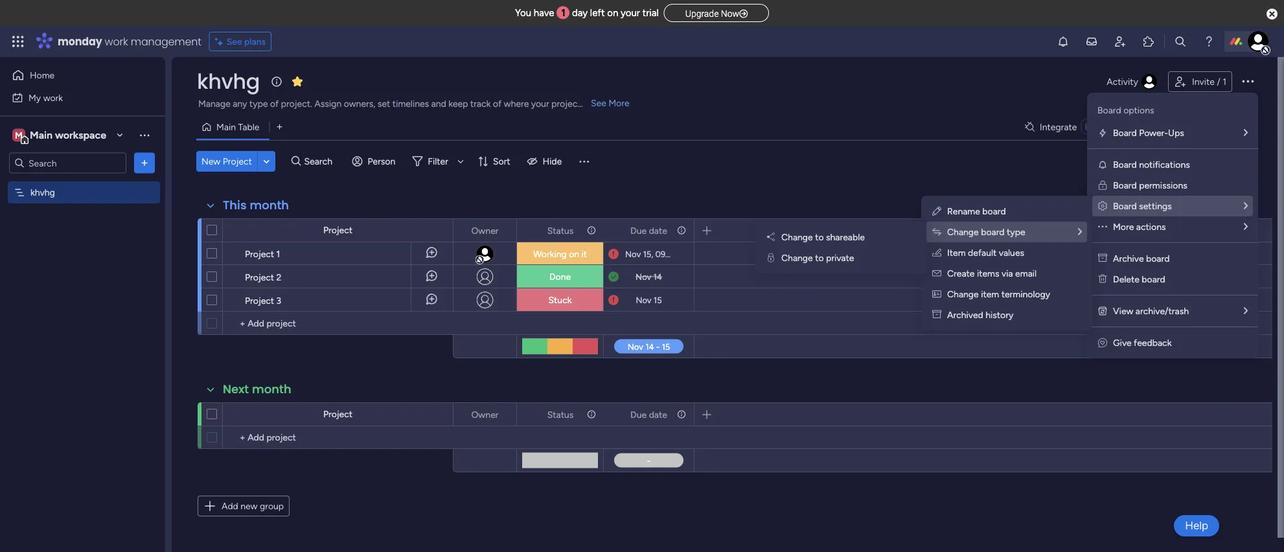 Task type: vqa. For each thing, say whether or not it's contained in the screenshot.
list arrow icon corresponding to More actions
yes



Task type: describe. For each thing, give the bounding box(es) containing it.
board settings
[[1113, 201, 1172, 212]]

my work button
[[8, 87, 139, 108]]

board options
[[1098, 105, 1155, 116]]

project inside "button"
[[223, 156, 252, 167]]

khvhg field
[[194, 67, 263, 96]]

dapulse share image
[[767, 232, 775, 243]]

activity
[[1107, 76, 1139, 87]]

set
[[378, 98, 390, 109]]

Search in workspace field
[[27, 156, 108, 170]]

remove from favorites image
[[291, 75, 304, 88]]

This month field
[[220, 197, 292, 214]]

change for change board type
[[948, 227, 979, 238]]

shareable
[[826, 232, 865, 243]]

main for main workspace
[[30, 129, 53, 141]]

settings
[[1140, 201, 1172, 212]]

sort button
[[472, 151, 518, 172]]

where
[[504, 98, 529, 109]]

invite / 1 button
[[1169, 71, 1233, 92]]

15
[[654, 295, 662, 305]]

work for monday
[[105, 34, 128, 49]]

date for 1st due date field from the bottom
[[649, 409, 668, 420]]

via
[[1002, 268, 1013, 279]]

v2 permission outline image
[[1099, 180, 1107, 191]]

month for next month
[[252, 381, 291, 398]]

item
[[981, 289, 1000, 300]]

new
[[202, 156, 221, 167]]

ups
[[1169, 127, 1185, 138]]

options image
[[1241, 73, 1256, 89]]

v2 overdue deadline image
[[609, 248, 619, 260]]

plans
[[244, 36, 266, 47]]

actions
[[1137, 221, 1166, 232]]

you have 1 day left on your trial
[[515, 7, 659, 19]]

help image
[[1203, 35, 1216, 48]]

table
[[238, 122, 260, 133]]

hide button
[[522, 151, 570, 172]]

2 of from the left
[[493, 98, 502, 109]]

options
[[1124, 105, 1155, 116]]

khvhg inside list box
[[30, 187, 55, 198]]

main table
[[216, 122, 260, 133]]

see plans
[[227, 36, 266, 47]]

see for see plans
[[227, 36, 242, 47]]

main table button
[[196, 117, 269, 137]]

see more link
[[590, 97, 631, 110]]

column information image for 1st due date field from the bottom
[[677, 409, 687, 420]]

private
[[826, 252, 854, 263]]

list arrow image for type
[[1078, 227, 1082, 237]]

feedback
[[1134, 337, 1172, 348]]

project 1
[[245, 248, 280, 259]]

status for this month
[[547, 225, 574, 236]]

more actions
[[1113, 221, 1166, 232]]

delete
[[1113, 274, 1140, 285]]

keep
[[449, 98, 468, 109]]

board for board settings
[[1113, 201, 1137, 212]]

main for main table
[[216, 122, 236, 133]]

apps image
[[1143, 35, 1156, 48]]

person button
[[347, 151, 403, 172]]

list arrow image for ups
[[1244, 128, 1248, 137]]

item
[[948, 247, 966, 258]]

list arrow image for board settings
[[1244, 201, 1248, 211]]

this
[[223, 197, 247, 214]]

Search field
[[301, 152, 340, 170]]

to for private
[[815, 252, 824, 263]]

column information image
[[587, 225, 597, 236]]

v2 client name column image
[[933, 289, 942, 300]]

person
[[368, 156, 396, 167]]

date for 1st due date field from the top
[[649, 225, 668, 236]]

1 for have
[[562, 7, 566, 19]]

2 vertical spatial list arrow image
[[1244, 306, 1248, 316]]

terminology
[[1002, 289, 1051, 300]]

2 vertical spatial 1
[[276, 248, 280, 259]]

add
[[222, 501, 238, 512]]

v2 overdue deadline image
[[609, 294, 619, 306]]

board power-ups image
[[1098, 128, 1108, 138]]

my
[[29, 92, 41, 103]]

menu containing board options
[[1088, 93, 1259, 358]]

filter button
[[407, 151, 469, 172]]

am
[[681, 249, 694, 259]]

delete board
[[1113, 274, 1166, 285]]

activity button
[[1102, 71, 1163, 92]]

1 owner field from the top
[[468, 223, 502, 238]]

item default values
[[948, 247, 1025, 258]]

assign
[[315, 98, 342, 109]]

dapulse admin menu image
[[1099, 201, 1108, 212]]

history
[[986, 309, 1014, 321]]

dapulse private image
[[768, 252, 774, 263]]

track
[[470, 98, 491, 109]]

arrow down image
[[453, 154, 469, 169]]

search everything image
[[1174, 35, 1187, 48]]

sort
[[493, 156, 510, 167]]

board power-ups
[[1113, 127, 1185, 138]]

v2 change image
[[933, 227, 942, 238]]

0 horizontal spatial more
[[609, 98, 630, 109]]

hide
[[543, 156, 562, 167]]

home button
[[8, 65, 139, 86]]

1 vertical spatial your
[[531, 98, 549, 109]]

workspace image
[[12, 128, 25, 142]]

manage
[[198, 98, 231, 109]]

menu image
[[578, 155, 591, 168]]

help button
[[1175, 515, 1220, 537]]

home
[[30, 70, 55, 81]]

change for change to private
[[782, 252, 813, 263]]

board for delete
[[1142, 274, 1166, 285]]

status field for this month
[[544, 223, 577, 238]]

dapulse integrations image
[[1025, 122, 1035, 132]]

v2 user feedback image
[[1099, 337, 1108, 348]]

monday work management
[[58, 34, 201, 49]]

1 for /
[[1223, 76, 1227, 87]]

see plans button
[[209, 32, 272, 51]]

filter
[[428, 156, 448, 167]]

upgrade
[[686, 8, 719, 19]]

now
[[721, 8, 740, 19]]

integrate
[[1040, 122, 1077, 133]]

gary orlando image
[[1248, 31, 1269, 52]]

khvhg list box
[[0, 179, 165, 379]]

workspace selection element
[[12, 127, 108, 144]]

column information image for 1st due date field from the top
[[677, 225, 687, 236]]

14
[[654, 272, 662, 282]]

items
[[977, 268, 1000, 279]]

invite
[[1193, 76, 1215, 87]]

list arrow image for more actions
[[1244, 222, 1248, 231]]

archived
[[948, 309, 984, 321]]

board for board options
[[1098, 105, 1122, 116]]

see more
[[591, 98, 630, 109]]

stands.
[[583, 98, 612, 109]]

inbox image
[[1086, 35, 1099, 48]]

work for my
[[43, 92, 63, 103]]



Task type: locate. For each thing, give the bounding box(es) containing it.
1 horizontal spatial 1
[[562, 7, 566, 19]]

your right where
[[531, 98, 549, 109]]

due date for 1st due date field from the bottom
[[631, 409, 668, 420]]

see left "plans"
[[227, 36, 242, 47]]

on right left
[[607, 7, 619, 19]]

1 right /
[[1223, 76, 1227, 87]]

owners,
[[344, 98, 376, 109]]

0 vertical spatial 1
[[562, 7, 566, 19]]

2 list arrow image from the top
[[1244, 222, 1248, 231]]

dapulse rightstroke image
[[740, 9, 748, 18]]

type up values
[[1007, 227, 1026, 238]]

board notifications image
[[1098, 159, 1108, 170]]

list arrow image
[[1244, 201, 1248, 211], [1244, 222, 1248, 231]]

give feedback
[[1113, 337, 1172, 348]]

m
[[15, 130, 23, 141]]

project 3
[[245, 295, 281, 306]]

0 vertical spatial owner field
[[468, 223, 502, 238]]

1 vertical spatial due date field
[[627, 407, 671, 422]]

dapulse archived image down v2 client name column icon
[[933, 309, 942, 321]]

1 horizontal spatial your
[[621, 7, 640, 19]]

0 vertical spatial owner
[[472, 225, 499, 236]]

more dots image
[[1099, 221, 1108, 232]]

invite / 1
[[1193, 76, 1227, 87]]

0 vertical spatial dapulse archived image
[[1099, 253, 1108, 264]]

0 horizontal spatial type
[[249, 98, 268, 109]]

work right my
[[43, 92, 63, 103]]

notifications image
[[1057, 35, 1070, 48]]

any
[[233, 98, 247, 109]]

1 horizontal spatial on
[[607, 7, 619, 19]]

type
[[249, 98, 268, 109], [1007, 227, 1026, 238]]

work right monday
[[105, 34, 128, 49]]

v2 search image
[[292, 154, 301, 169]]

1 horizontal spatial work
[[105, 34, 128, 49]]

1 horizontal spatial type
[[1007, 227, 1026, 238]]

type for any
[[249, 98, 268, 109]]

permissions
[[1140, 180, 1188, 191]]

2 horizontal spatial 1
[[1223, 76, 1227, 87]]

1 horizontal spatial of
[[493, 98, 502, 109]]

upgrade now link
[[664, 4, 769, 22]]

0 horizontal spatial work
[[43, 92, 63, 103]]

trial
[[643, 7, 659, 19]]

stuck
[[549, 295, 572, 306]]

option
[[0, 181, 165, 183]]

0 vertical spatial status
[[547, 225, 574, 236]]

change down rename
[[948, 227, 979, 238]]

1 status field from the top
[[544, 223, 577, 238]]

board
[[1098, 105, 1122, 116], [1113, 127, 1137, 138], [1113, 159, 1137, 170], [1113, 180, 1137, 191], [1113, 201, 1137, 212]]

archive
[[1113, 253, 1144, 264]]

change
[[948, 227, 979, 238], [782, 232, 813, 243], [782, 252, 813, 263], [948, 289, 979, 300]]

your
[[621, 7, 640, 19], [531, 98, 549, 109]]

board up change board type
[[983, 206, 1006, 217]]

board up board power-ups image
[[1098, 105, 1122, 116]]

board for board power-ups
[[1113, 127, 1137, 138]]

nov left 15
[[636, 295, 652, 305]]

2 + add project text field from the top
[[229, 430, 447, 445]]

angle down image
[[263, 157, 270, 166]]

next
[[223, 381, 249, 398]]

Next month field
[[220, 381, 295, 398]]

more right project
[[609, 98, 630, 109]]

0 vertical spatial due date field
[[627, 223, 671, 238]]

0 vertical spatial nov
[[625, 249, 641, 259]]

0 vertical spatial to
[[815, 232, 824, 243]]

v2 delete line image
[[1099, 274, 1108, 285]]

1 of from the left
[[270, 98, 279, 109]]

have
[[534, 7, 555, 19]]

dapulse archived image for archive board
[[1099, 253, 1108, 264]]

1 vertical spatial see
[[591, 98, 607, 109]]

1 horizontal spatial see
[[591, 98, 607, 109]]

dapulse archived image for archived history
[[933, 309, 942, 321]]

/
[[1217, 76, 1221, 87]]

this month
[[223, 197, 289, 214]]

new project
[[202, 156, 252, 167]]

and
[[431, 98, 446, 109]]

project 2
[[245, 272, 282, 283]]

show board description image
[[269, 75, 284, 88]]

notifications
[[1140, 159, 1190, 170]]

of
[[270, 98, 279, 109], [493, 98, 502, 109]]

working
[[533, 249, 567, 260]]

more right more dots image
[[1113, 221, 1134, 232]]

board for board permissions
[[1113, 180, 1137, 191]]

board for archive
[[1147, 253, 1170, 264]]

select product image
[[12, 35, 25, 48]]

1 vertical spatial type
[[1007, 227, 1026, 238]]

1 vertical spatial due date
[[631, 409, 668, 420]]

done
[[550, 271, 571, 282]]

board up delete board
[[1147, 253, 1170, 264]]

board right board notifications image
[[1113, 159, 1137, 170]]

0 horizontal spatial your
[[531, 98, 549, 109]]

nov for 1
[[625, 249, 641, 259]]

board right dapulse admin menu image
[[1113, 201, 1137, 212]]

status
[[547, 225, 574, 236], [547, 409, 574, 420]]

1 owner from the top
[[472, 225, 499, 236]]

1 vertical spatial status
[[547, 409, 574, 420]]

0 vertical spatial see
[[227, 36, 242, 47]]

change right dapulse private "icon"
[[782, 252, 813, 263]]

board right v2 permission outline icon
[[1113, 180, 1137, 191]]

change for change to shareable
[[782, 232, 813, 243]]

change to private
[[782, 252, 854, 263]]

month
[[250, 197, 289, 214], [252, 381, 291, 398]]

1 vertical spatial on
[[569, 249, 579, 260]]

help
[[1186, 519, 1209, 532]]

board notifications
[[1113, 159, 1190, 170]]

change down create
[[948, 289, 979, 300]]

1 left day
[[562, 7, 566, 19]]

default
[[968, 247, 997, 258]]

change right dapulse share icon
[[782, 232, 813, 243]]

1 vertical spatial owner field
[[468, 407, 502, 422]]

board for rename
[[983, 206, 1006, 217]]

1 vertical spatial list arrow image
[[1078, 227, 1082, 237]]

nov
[[625, 249, 641, 259], [636, 272, 652, 282], [636, 295, 652, 305]]

3
[[276, 295, 281, 306]]

new
[[241, 501, 258, 512]]

your left trial
[[621, 7, 640, 19]]

0 vertical spatial date
[[649, 225, 668, 236]]

nov 15, 09:00 am
[[625, 249, 694, 259]]

1 + add project text field from the top
[[229, 316, 447, 331]]

nov left 14
[[636, 272, 652, 282]]

nov for 2
[[636, 272, 652, 282]]

0 horizontal spatial see
[[227, 36, 242, 47]]

0 vertical spatial list arrow image
[[1244, 201, 1248, 211]]

09:00
[[656, 249, 679, 259]]

column information image
[[677, 225, 687, 236], [587, 409, 597, 420], [677, 409, 687, 420]]

+ Add project text field
[[229, 316, 447, 331], [229, 430, 447, 445]]

main workspace
[[30, 129, 106, 141]]

owner for 2nd owner field from the top of the page
[[472, 409, 499, 420]]

on
[[607, 7, 619, 19], [569, 249, 579, 260]]

options image
[[138, 157, 151, 169]]

type right any
[[249, 98, 268, 109]]

khvhg down search in workspace field
[[30, 187, 55, 198]]

2 due date from the top
[[631, 409, 668, 420]]

give
[[1113, 337, 1132, 348]]

you
[[515, 7, 532, 19]]

1 vertical spatial to
[[815, 252, 824, 263]]

work inside button
[[43, 92, 63, 103]]

month right this
[[250, 197, 289, 214]]

0 vertical spatial khvhg
[[197, 67, 260, 96]]

change board type
[[948, 227, 1026, 238]]

view archive/trash
[[1113, 306, 1189, 317]]

due for 1st due date field from the top
[[631, 225, 647, 236]]

project
[[552, 98, 581, 109]]

1 horizontal spatial dapulse archived image
[[1099, 253, 1108, 264]]

nov left 15,
[[625, 249, 641, 259]]

0 vertical spatial status field
[[544, 223, 577, 238]]

0 vertical spatial type
[[249, 98, 268, 109]]

see for see more
[[591, 98, 607, 109]]

new project button
[[196, 151, 257, 172]]

0 horizontal spatial khvhg
[[30, 187, 55, 198]]

1 vertical spatial more
[[1113, 221, 1134, 232]]

1 vertical spatial owner
[[472, 409, 499, 420]]

2 owner from the top
[[472, 409, 499, 420]]

1 horizontal spatial khvhg
[[197, 67, 260, 96]]

view archive/trash image
[[1098, 306, 1108, 316]]

invite members image
[[1114, 35, 1127, 48]]

power-
[[1140, 127, 1169, 138]]

0 vertical spatial work
[[105, 34, 128, 49]]

collapse board header image
[[1245, 122, 1255, 132]]

rename board
[[948, 206, 1006, 217]]

day
[[572, 7, 588, 19]]

1 vertical spatial dapulse archived image
[[933, 309, 942, 321]]

date
[[649, 225, 668, 236], [649, 409, 668, 420]]

0 vertical spatial more
[[609, 98, 630, 109]]

1 list arrow image from the top
[[1244, 201, 1248, 211]]

board up item default values
[[981, 227, 1005, 238]]

board down archive board
[[1142, 274, 1166, 285]]

upgrade now
[[686, 8, 740, 19]]

1 status from the top
[[547, 225, 574, 236]]

1 vertical spatial nov
[[636, 272, 652, 282]]

0 vertical spatial your
[[621, 7, 640, 19]]

monday
[[58, 34, 102, 49]]

2 due date field from the top
[[627, 407, 671, 422]]

it
[[582, 249, 587, 260]]

board right board power-ups image
[[1113, 127, 1137, 138]]

v2 done deadline image
[[609, 271, 619, 283]]

of down "show board description" icon
[[270, 98, 279, 109]]

main inside workspace selection element
[[30, 129, 53, 141]]

1 horizontal spatial more
[[1113, 221, 1134, 232]]

due date for 1st due date field from the top
[[631, 225, 668, 236]]

0 vertical spatial on
[[607, 7, 619, 19]]

see inside button
[[227, 36, 242, 47]]

dapulse archived image
[[1099, 253, 1108, 264], [933, 309, 942, 321]]

Owner field
[[468, 223, 502, 238], [468, 407, 502, 422]]

1 vertical spatial work
[[43, 92, 63, 103]]

2 vertical spatial nov
[[636, 295, 652, 305]]

add view image
[[277, 122, 282, 132]]

board
[[983, 206, 1006, 217], [981, 227, 1005, 238], [1147, 253, 1170, 264], [1142, 274, 1166, 285]]

0 vertical spatial + add project text field
[[229, 316, 447, 331]]

month right next
[[252, 381, 291, 398]]

next month
[[223, 381, 291, 398]]

1 vertical spatial date
[[649, 409, 668, 420]]

1 up 2
[[276, 248, 280, 259]]

1 vertical spatial status field
[[544, 407, 577, 422]]

workspace
[[55, 129, 106, 141]]

board for change
[[981, 227, 1005, 238]]

1 horizontal spatial main
[[216, 122, 236, 133]]

1 vertical spatial list arrow image
[[1244, 222, 1248, 231]]

0 horizontal spatial dapulse archived image
[[933, 309, 942, 321]]

Status field
[[544, 223, 577, 238], [544, 407, 577, 422]]

1 to from the top
[[815, 232, 824, 243]]

1 inside button
[[1223, 76, 1227, 87]]

0 horizontal spatial main
[[30, 129, 53, 141]]

1 due date from the top
[[631, 225, 668, 236]]

list arrow image
[[1244, 128, 1248, 137], [1078, 227, 1082, 237], [1244, 306, 1248, 316]]

2 date from the top
[[649, 409, 668, 420]]

0 vertical spatial due date
[[631, 225, 668, 236]]

2 status field from the top
[[544, 407, 577, 422]]

to left private
[[815, 252, 824, 263]]

add new group button
[[198, 496, 290, 517]]

0 horizontal spatial 1
[[276, 248, 280, 259]]

status field for next month
[[544, 407, 577, 422]]

board for board notifications
[[1113, 159, 1137, 170]]

dapulse edit image
[[933, 206, 942, 217]]

project.
[[281, 98, 312, 109]]

type for board
[[1007, 227, 1026, 238]]

0 vertical spatial month
[[250, 197, 289, 214]]

to up 'change to private' at top
[[815, 232, 824, 243]]

see right project
[[591, 98, 607, 109]]

working on it
[[533, 249, 587, 260]]

create
[[948, 268, 975, 279]]

group
[[260, 501, 284, 512]]

v2 item default values image
[[933, 247, 942, 258]]

1 vertical spatial 1
[[1223, 76, 1227, 87]]

1 due from the top
[[631, 225, 647, 236]]

main inside button
[[216, 122, 236, 133]]

1 vertical spatial khvhg
[[30, 187, 55, 198]]

khvhg up any
[[197, 67, 260, 96]]

autopilot image
[[1159, 118, 1170, 135]]

owner for 2nd owner field from the bottom of the page
[[472, 225, 499, 236]]

menu
[[1088, 93, 1259, 358]]

1 vertical spatial month
[[252, 381, 291, 398]]

1 vertical spatial due
[[631, 409, 647, 420]]

2 owner field from the top
[[468, 407, 502, 422]]

left
[[590, 7, 605, 19]]

main right workspace icon
[[30, 129, 53, 141]]

dapulse close image
[[1267, 7, 1278, 21]]

0 horizontal spatial on
[[569, 249, 579, 260]]

main left table
[[216, 122, 236, 133]]

on left it
[[569, 249, 579, 260]]

1 vertical spatial + add project text field
[[229, 430, 447, 445]]

status for next month
[[547, 409, 574, 420]]

0 vertical spatial due
[[631, 225, 647, 236]]

Due date field
[[627, 223, 671, 238], [627, 407, 671, 422]]

view
[[1113, 306, 1134, 317]]

month for this month
[[250, 197, 289, 214]]

change to shareable
[[782, 232, 865, 243]]

15,
[[643, 249, 653, 259]]

0 horizontal spatial of
[[270, 98, 279, 109]]

more
[[609, 98, 630, 109], [1113, 221, 1134, 232]]

automate
[[1175, 122, 1216, 133]]

workspace options image
[[138, 128, 151, 141]]

archive board
[[1113, 253, 1170, 264]]

0 vertical spatial list arrow image
[[1244, 128, 1248, 137]]

values
[[999, 247, 1025, 258]]

due for 1st due date field from the bottom
[[631, 409, 647, 420]]

project
[[223, 156, 252, 167], [323, 225, 353, 236], [245, 248, 274, 259], [245, 272, 274, 283], [245, 295, 274, 306], [323, 409, 353, 420]]

1 due date field from the top
[[627, 223, 671, 238]]

create items via email
[[948, 268, 1037, 279]]

v2 email column image
[[933, 268, 942, 279]]

archive/trash
[[1136, 306, 1189, 317]]

2 status from the top
[[547, 409, 574, 420]]

change for change item terminology
[[948, 289, 979, 300]]

1 date from the top
[[649, 225, 668, 236]]

of right "track"
[[493, 98, 502, 109]]

2
[[276, 272, 282, 283]]

dapulse archived image up v2 delete line image
[[1099, 253, 1108, 264]]

to for shareable
[[815, 232, 824, 243]]

2 to from the top
[[815, 252, 824, 263]]

2 due from the top
[[631, 409, 647, 420]]

rename
[[948, 206, 981, 217]]



